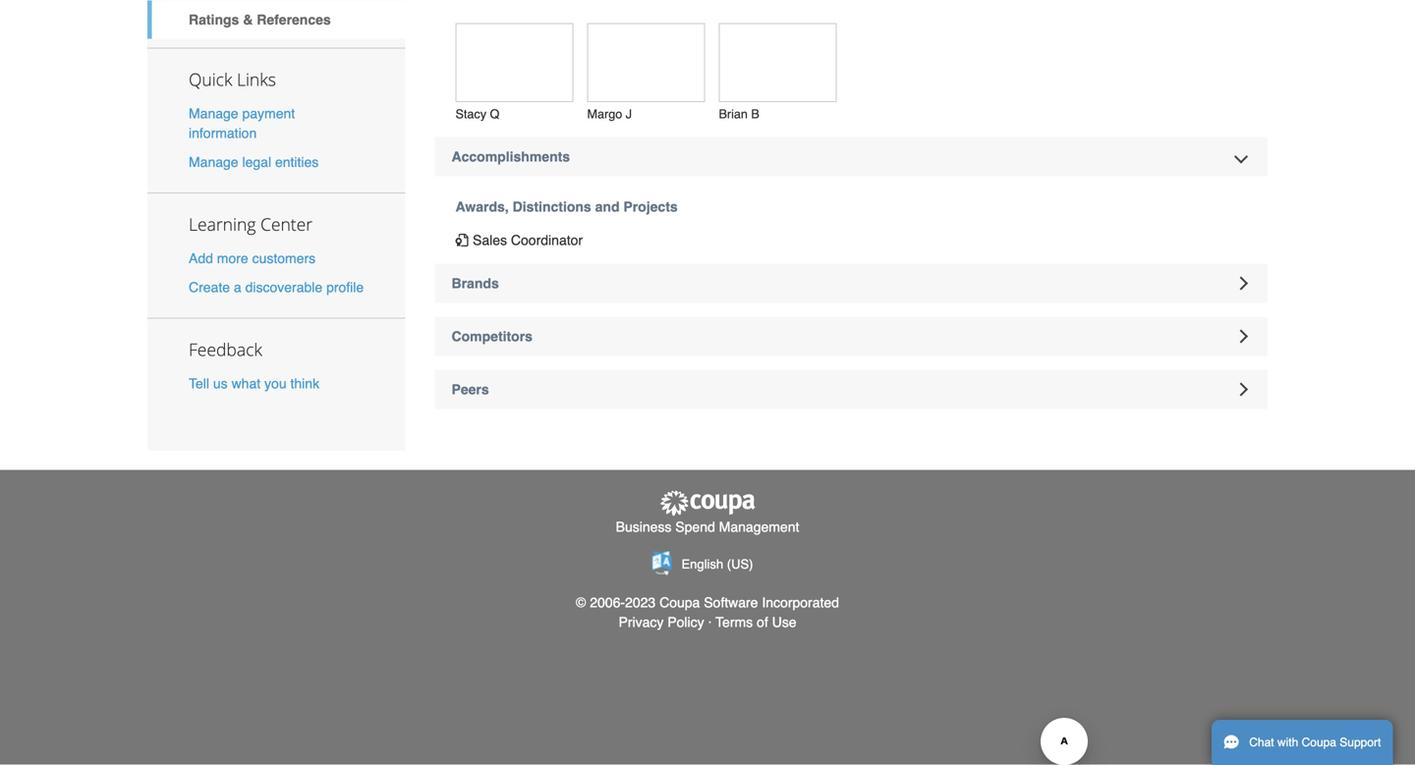 Task type: vqa. For each thing, say whether or not it's contained in the screenshot.
e-
no



Task type: locate. For each thing, give the bounding box(es) containing it.
margo j image
[[587, 24, 705, 103]]

manage down the information at left top
[[189, 155, 238, 171]]

profile
[[326, 280, 364, 296]]

(us)
[[727, 558, 754, 573]]

coupa up policy
[[660, 596, 700, 611]]

ratings & references link
[[147, 1, 406, 39]]

manage
[[189, 106, 238, 122], [189, 155, 238, 171]]

coupa
[[660, 596, 700, 611], [1302, 736, 1337, 750]]

1 vertical spatial manage
[[189, 155, 238, 171]]

discoverable
[[245, 280, 323, 296]]

coupa right with
[[1302, 736, 1337, 750]]

quick links
[[189, 68, 276, 92]]

us
[[213, 376, 228, 392]]

manage inside manage payment information
[[189, 106, 238, 122]]

quick
[[189, 68, 232, 92]]

policy
[[668, 615, 704, 631]]

brian
[[719, 108, 748, 122]]

and
[[595, 199, 620, 215]]

peers
[[452, 382, 489, 398]]

0 vertical spatial coupa
[[660, 596, 700, 611]]

peers heading
[[435, 370, 1268, 410]]

create a discoverable profile
[[189, 280, 364, 296]]

a
[[234, 280, 242, 296]]

software
[[704, 596, 758, 611]]

margo
[[587, 108, 623, 122]]

1 vertical spatial coupa
[[1302, 736, 1337, 750]]

peers button
[[435, 370, 1268, 410]]

with
[[1278, 736, 1299, 750]]

2023
[[625, 596, 656, 611]]

you
[[264, 376, 287, 392]]

manage up the information at left top
[[189, 106, 238, 122]]

©
[[576, 596, 586, 611]]

privacy policy
[[619, 615, 704, 631]]

brands heading
[[435, 264, 1268, 304]]

ratings & references
[[189, 12, 331, 28]]

terms of use link
[[716, 615, 797, 631]]

1 manage from the top
[[189, 106, 238, 122]]

2 manage from the top
[[189, 155, 238, 171]]

learning
[[189, 213, 256, 236]]

0 vertical spatial manage
[[189, 106, 238, 122]]

brands button
[[435, 264, 1268, 304]]

manage payment information
[[189, 106, 295, 142]]

stacy q image
[[456, 24, 574, 103]]

english
[[682, 558, 724, 573]]

information
[[189, 126, 257, 142]]

tell us what you think button
[[189, 374, 320, 394]]

0 horizontal spatial coupa
[[660, 596, 700, 611]]

awards,
[[456, 199, 509, 215]]

english (us)
[[682, 558, 754, 573]]

1 horizontal spatial coupa
[[1302, 736, 1337, 750]]

payment
[[242, 106, 295, 122]]

create
[[189, 280, 230, 296]]

manage for manage payment information
[[189, 106, 238, 122]]

customers
[[252, 251, 316, 267]]

privacy policy link
[[619, 615, 704, 631]]

create a discoverable profile link
[[189, 280, 364, 296]]

brands
[[452, 276, 499, 292]]

distinctions
[[513, 199, 592, 215]]

add more customers link
[[189, 251, 316, 267]]

references
[[257, 12, 331, 28]]



Task type: describe. For each thing, give the bounding box(es) containing it.
&
[[243, 12, 253, 28]]

use
[[772, 615, 797, 631]]

business
[[616, 520, 672, 536]]

coupa inside chat with coupa support button
[[1302, 736, 1337, 750]]

competitors heading
[[435, 317, 1268, 357]]

management
[[719, 520, 800, 536]]

coordinator
[[511, 233, 583, 249]]

business spend management
[[616, 520, 800, 536]]

q
[[490, 108, 500, 122]]

awards, distinctions and projects
[[456, 199, 678, 215]]

center
[[260, 213, 313, 236]]

learning center
[[189, 213, 313, 236]]

manage payment information link
[[189, 106, 295, 142]]

2006-
[[590, 596, 625, 611]]

terms
[[716, 615, 753, 631]]

accomplishments button
[[435, 137, 1268, 177]]

manage for manage legal entities
[[189, 155, 238, 171]]

sales
[[473, 233, 507, 249]]

spend
[[676, 520, 715, 536]]

what
[[232, 376, 261, 392]]

legal
[[242, 155, 271, 171]]

j
[[626, 108, 632, 122]]

© 2006-2023 coupa software incorporated
[[576, 596, 840, 611]]

add
[[189, 251, 213, 267]]

entities
[[275, 155, 319, 171]]

chat with coupa support
[[1250, 736, 1382, 750]]

sales coordinator
[[473, 233, 583, 249]]

manage legal entities
[[189, 155, 319, 171]]

stacy q
[[456, 108, 500, 122]]

chat with coupa support button
[[1212, 721, 1393, 766]]

incorporated
[[762, 596, 840, 611]]

support
[[1340, 736, 1382, 750]]

links
[[237, 68, 276, 92]]

coupa supplier portal image
[[659, 490, 757, 518]]

brian b
[[719, 108, 760, 122]]

add more customers
[[189, 251, 316, 267]]

accomplishments
[[452, 149, 570, 165]]

competitors
[[452, 329, 533, 345]]

terms of use
[[716, 615, 797, 631]]

competitors button
[[435, 317, 1268, 357]]

projects
[[624, 199, 678, 215]]

feedback
[[189, 338, 262, 362]]

chat
[[1250, 736, 1275, 750]]

brian b image
[[719, 24, 837, 103]]

stacy
[[456, 108, 487, 122]]

privacy
[[619, 615, 664, 631]]

accomplishments heading
[[435, 137, 1268, 177]]

tell us what you think
[[189, 376, 320, 392]]

think
[[290, 376, 320, 392]]

more
[[217, 251, 248, 267]]

ratings
[[189, 12, 239, 28]]

of
[[757, 615, 769, 631]]

margo j
[[587, 108, 632, 122]]

tell
[[189, 376, 209, 392]]

manage legal entities link
[[189, 155, 319, 171]]

b
[[751, 108, 760, 122]]



